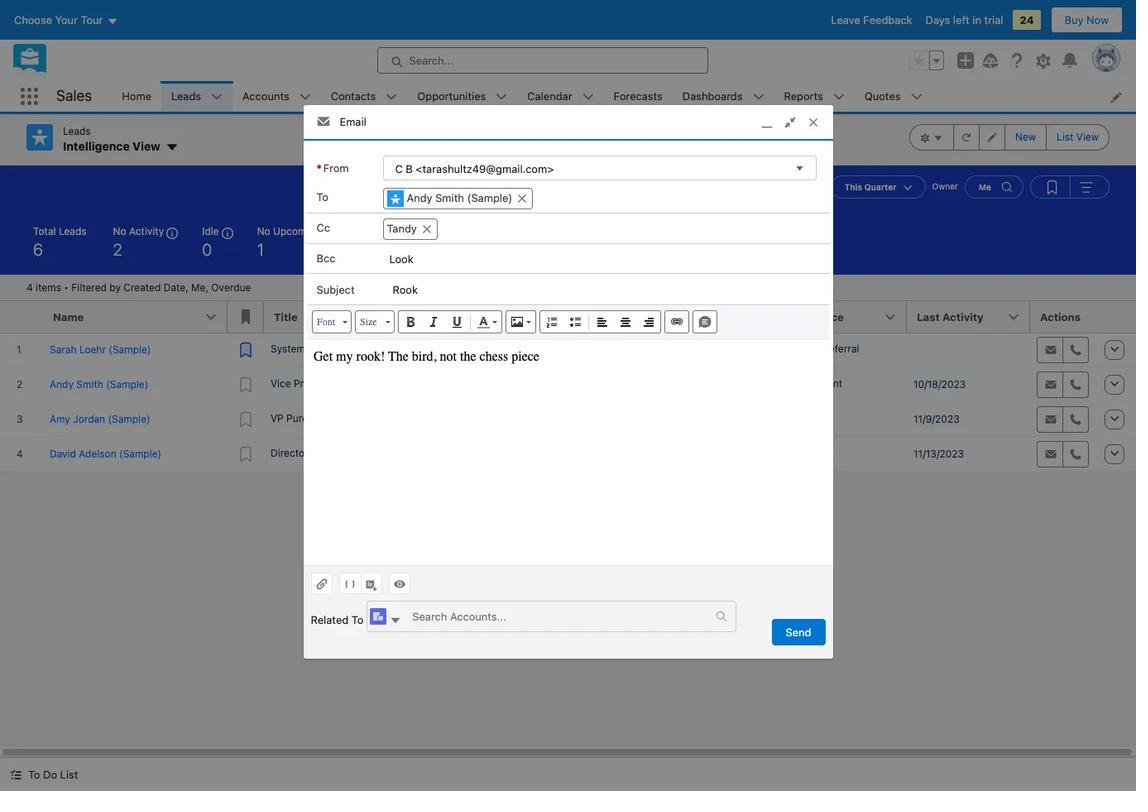 Task type: locate. For each thing, give the bounding box(es) containing it.
text default image left do
[[10, 769, 22, 781]]

0 down the due
[[425, 240, 435, 259]]

2 no from the left
[[257, 225, 270, 237]]

4
[[359, 240, 369, 259], [26, 281, 33, 293]]

created right the by
[[124, 281, 161, 293]]

activity up '4 items • filtered by created date, me, overdue'
[[129, 225, 164, 237]]

4 left items
[[26, 281, 33, 293]]

action cell
[[1097, 301, 1136, 333]]

title
[[274, 310, 298, 323]]

total leads 6
[[33, 225, 87, 259]]

title button
[[264, 301, 487, 332]]

c b <tarashultz49@gmail.com>
[[395, 163, 554, 176]]

4 inside overdue 4
[[359, 240, 369, 259]]

2 horizontal spatial text default image
[[716, 611, 727, 622]]

0 horizontal spatial created
[[124, 281, 161, 293]]

reports
[[784, 89, 823, 102]]

last activity button
[[907, 301, 1030, 332]]

to
[[317, 191, 329, 204], [352, 614, 364, 627], [28, 768, 40, 781]]

1 down the no upcoming
[[257, 240, 264, 259]]

leads
[[171, 89, 201, 102], [63, 125, 91, 137], [59, 225, 87, 237]]

new
[[1015, 131, 1036, 143]]

view right intelligence
[[133, 139, 160, 153]]

system administrator
[[271, 342, 371, 355]]

2 lead from the left
[[778, 310, 804, 323]]

leave feedback
[[831, 13, 912, 26]]

0 vertical spatial leads
[[171, 89, 201, 102]]

list inside button
[[1057, 131, 1074, 143]]

text default image
[[421, 224, 433, 235], [716, 611, 727, 622], [10, 769, 22, 781]]

0 vertical spatial list
[[1057, 131, 1074, 143]]

0 horizontal spatial 1
[[257, 240, 264, 259]]

name cell
[[43, 301, 228, 333]]

created
[[792, 181, 824, 191], [124, 281, 161, 293]]

0 horizontal spatial to
[[28, 768, 40, 781]]

now
[[1087, 13, 1109, 26]]

list inside button
[[60, 768, 78, 781]]

0 vertical spatial text default image
[[421, 224, 433, 235]]

last
[[917, 310, 940, 323]]

subject
[[317, 283, 355, 296]]

view right new
[[1077, 131, 1099, 143]]

leads right total
[[59, 225, 87, 237]]

0 vertical spatial overdue
[[359, 225, 399, 237]]

0 horizontal spatial 4
[[26, 281, 33, 293]]

0 vertical spatial 4
[[359, 240, 369, 259]]

text default image left the send "button" at the bottom right
[[716, 611, 727, 622]]

cc
[[317, 221, 330, 234]]

me
[[979, 182, 991, 192]]

1 inside grid
[[557, 342, 562, 355]]

no up 2
[[113, 225, 126, 237]]

quotes link
[[855, 81, 911, 112]]

idle
[[202, 225, 219, 237]]

leads up intelligence
[[63, 125, 91, 137]]

1 horizontal spatial list
[[1057, 131, 1074, 143]]

2 horizontal spatial 0
[[501, 240, 511, 259]]

dashboards
[[683, 89, 743, 102]]

lead status button
[[655, 301, 768, 332]]

president
[[294, 377, 338, 389]]

tandy
[[387, 222, 417, 235]]

created left 'this'
[[792, 181, 824, 191]]

text default image right the accounts image
[[390, 615, 402, 626]]

to for to
[[317, 191, 329, 204]]

activity right last
[[943, 310, 984, 323]]

opportunities link
[[407, 81, 496, 112]]

vice president
[[271, 377, 338, 389]]

list right new
[[1057, 131, 1074, 143]]

lead status
[[665, 310, 728, 323]]

1 vertical spatial text default image
[[716, 611, 727, 622]]

lead source cell
[[768, 301, 907, 333]]

purchasing
[[286, 412, 339, 424]]

row number cell
[[0, 301, 43, 333]]

lead up employee
[[778, 310, 804, 323]]

leads right home at left
[[171, 89, 201, 102]]

0 horizontal spatial list
[[60, 768, 78, 781]]

feedback
[[863, 13, 912, 26]]

to down *
[[317, 191, 329, 204]]

cell
[[907, 332, 1030, 367], [487, 367, 655, 402], [655, 367, 768, 402], [487, 402, 655, 437], [655, 402, 768, 437], [487, 437, 655, 471], [655, 437, 768, 471]]

11/9/2023
[[914, 413, 960, 425]]

1 vertical spatial overdue
[[211, 281, 251, 293]]

leave
[[831, 13, 861, 26]]

overdue
[[359, 225, 399, 237], [211, 281, 251, 293]]

text default image
[[517, 193, 528, 205], [390, 615, 402, 626]]

2 horizontal spatial to
[[352, 614, 364, 627]]

grid
[[0, 301, 1136, 472]]

related
[[311, 614, 349, 627]]

today
[[447, 225, 475, 237]]

0 down (sample)
[[501, 240, 511, 259]]

1 horizontal spatial activity
[[943, 310, 984, 323]]

2 0 from the left
[[425, 240, 435, 259]]

name
[[53, 310, 84, 323]]

group
[[910, 50, 944, 70], [910, 124, 1110, 151], [1030, 175, 1110, 198]]

0 horizontal spatial overdue
[[211, 281, 251, 293]]

2 vertical spatial text default image
[[10, 769, 22, 781]]

system
[[271, 342, 305, 355]]

lead for lead status
[[665, 310, 690, 323]]

reports list item
[[774, 81, 855, 112]]

Search Accounts... text field
[[402, 602, 716, 632]]

1 horizontal spatial view
[[1077, 131, 1099, 143]]

status
[[693, 310, 728, 323]]

3 0 from the left
[[501, 240, 511, 259]]

new button
[[1005, 124, 1047, 151]]

4 right bcc
[[359, 240, 369, 259]]

accounts link
[[233, 81, 299, 112]]

view for intelligence view
[[133, 139, 160, 153]]

list
[[112, 81, 1136, 112]]

4 items • filtered by created date, me, overdue
[[26, 281, 251, 293]]

0 horizontal spatial 0
[[202, 240, 212, 259]]

1 horizontal spatial 0
[[425, 240, 435, 259]]

1 horizontal spatial to
[[317, 191, 329, 204]]

reports link
[[774, 81, 833, 112]]

0 horizontal spatial activity
[[129, 225, 164, 237]]

text default image right (sample)
[[517, 193, 528, 205]]

contacts
[[331, 89, 376, 102]]

0 vertical spatial to
[[317, 191, 329, 204]]

medlife,
[[494, 342, 535, 355]]

calendar link
[[518, 81, 582, 112]]

home link
[[112, 81, 161, 112]]

text default image right "tandy"
[[421, 224, 433, 235]]

1 vertical spatial list
[[60, 768, 78, 781]]

1 horizontal spatial text default image
[[421, 224, 433, 235]]

list right do
[[60, 768, 78, 781]]

source
[[806, 310, 844, 323]]

this quarter
[[845, 182, 897, 192]]

1 horizontal spatial created
[[792, 181, 824, 191]]

group down days
[[910, 50, 944, 70]]

1 horizontal spatial no
[[257, 225, 270, 237]]

row number image
[[0, 301, 43, 332]]

activity
[[129, 225, 164, 237], [943, 310, 984, 323]]

0 horizontal spatial view
[[133, 139, 160, 153]]

no left upcoming
[[257, 225, 270, 237]]

lead up 'nurturing'
[[665, 310, 690, 323]]

view inside button
[[1077, 131, 1099, 143]]

to do list
[[28, 768, 78, 781]]

4 items • filtered by created date, me, overdue status
[[26, 281, 251, 293]]

1 horizontal spatial 1
[[557, 342, 562, 355]]

1 vertical spatial to
[[352, 614, 364, 627]]

1 inside "key performance indicators" group
[[257, 240, 264, 259]]

0 inside button
[[501, 240, 511, 259]]

company cell
[[487, 301, 655, 333]]

quotes
[[865, 89, 901, 102]]

andy
[[407, 192, 432, 205]]

email
[[340, 115, 367, 128]]

medlife, inc. 1
[[494, 342, 562, 355]]

group up me button
[[910, 124, 1110, 151]]

0
[[202, 240, 212, 259], [425, 240, 435, 259], [501, 240, 511, 259]]

overdue down lead image
[[359, 225, 399, 237]]

to left do
[[28, 768, 40, 781]]

0 vertical spatial text default image
[[517, 193, 528, 205]]

1 lead from the left
[[665, 310, 690, 323]]

2 vertical spatial to
[[28, 768, 40, 781]]

intelligence
[[63, 139, 130, 153]]

no for 1
[[257, 225, 270, 237]]

1 vertical spatial created
[[124, 281, 161, 293]]

•
[[64, 281, 69, 293]]

send
[[786, 626, 811, 639]]

home
[[122, 89, 151, 102]]

date,
[[164, 281, 188, 293]]

contacts list item
[[321, 81, 407, 112]]

name button
[[43, 301, 228, 332]]

1 horizontal spatial text default image
[[517, 193, 528, 205]]

1 vertical spatial 1
[[557, 342, 562, 355]]

employee referral
[[775, 342, 859, 355]]

1 horizontal spatial 4
[[359, 240, 369, 259]]

0 horizontal spatial lead
[[665, 310, 690, 323]]

1 vertical spatial group
[[910, 124, 1110, 151]]

1 vertical spatial activity
[[943, 310, 984, 323]]

andy smith (sample) link
[[383, 188, 533, 210]]

0 horizontal spatial text default image
[[10, 769, 22, 781]]

to left the accounts image
[[352, 614, 364, 627]]

total
[[33, 225, 56, 237]]

0 vertical spatial activity
[[129, 225, 164, 237]]

0 down idle
[[202, 240, 212, 259]]

1 horizontal spatial overdue
[[359, 225, 399, 237]]

1 vertical spatial leads
[[63, 125, 91, 137]]

1 no from the left
[[113, 225, 126, 237]]

1 vertical spatial 4
[[26, 281, 33, 293]]

this quarter button
[[831, 175, 926, 198]]

group down list view button
[[1030, 175, 1110, 198]]

activity inside "key performance indicators" group
[[129, 225, 164, 237]]

related to
[[311, 614, 364, 627]]

2 vertical spatial leads
[[59, 225, 87, 237]]

to inside button
[[28, 768, 40, 781]]

dashboards link
[[673, 81, 753, 112]]

activity inside button
[[943, 310, 984, 323]]

tandy link
[[383, 218, 438, 240]]

accounts list item
[[233, 81, 321, 112]]

0 horizontal spatial no
[[113, 225, 126, 237]]

lead image
[[387, 191, 403, 208]]

1 right inc.
[[557, 342, 562, 355]]

opportunities
[[417, 89, 486, 102]]

1 vertical spatial text default image
[[390, 615, 402, 626]]

vp
[[271, 412, 284, 424]]

leads link
[[161, 81, 211, 112]]

0 vertical spatial created
[[792, 181, 824, 191]]

1 horizontal spatial lead
[[778, 310, 804, 323]]

0 vertical spatial 1
[[257, 240, 264, 259]]

overdue right me, at the left of the page
[[211, 281, 251, 293]]



Task type: vqa. For each thing, say whether or not it's contained in the screenshot.
List in the group
yes



Task type: describe. For each thing, give the bounding box(es) containing it.
lead status cell
[[655, 301, 768, 333]]

text default image inside andy smith (sample) link
[[517, 193, 528, 205]]

leads inside total leads 6
[[59, 225, 87, 237]]

to for to do list
[[28, 768, 40, 781]]

view for list view
[[1077, 131, 1099, 143]]

from
[[323, 161, 349, 174]]

b
[[406, 163, 413, 176]]

accounts
[[243, 89, 289, 102]]

1 0 from the left
[[202, 240, 212, 259]]

list view
[[1057, 131, 1099, 143]]

this
[[845, 182, 862, 192]]

sales
[[56, 87, 92, 104]]

search...
[[409, 54, 453, 67]]

filtered
[[71, 281, 107, 293]]

dashboards list item
[[673, 81, 774, 112]]

days
[[926, 13, 950, 26]]

email dialog
[[303, 105, 833, 659]]

items
[[36, 281, 61, 293]]

forecasts link
[[604, 81, 673, 112]]

advertisement
[[775, 377, 843, 389]]

quotes list item
[[855, 81, 932, 112]]

referral
[[823, 342, 859, 355]]

forecasts
[[614, 89, 663, 102]]

10/18/2023
[[914, 378, 966, 390]]

overdue inside "key performance indicators" group
[[359, 225, 399, 237]]

leave feedback link
[[831, 13, 912, 26]]

andy smith (sample)
[[407, 192, 513, 205]]

24
[[1020, 13, 1034, 26]]

accounts image
[[370, 609, 387, 625]]

0 inside due today 0
[[425, 240, 435, 259]]

last activity cell
[[907, 301, 1030, 333]]

contacts link
[[321, 81, 386, 112]]

overdue 4
[[359, 225, 399, 259]]

c
[[395, 163, 403, 176]]

lead view settings image
[[910, 124, 954, 151]]

actions
[[1040, 310, 1081, 323]]

buy now
[[1065, 13, 1109, 26]]

important cell
[[228, 301, 264, 333]]

0 button
[[491, 218, 570, 264]]

0 vertical spatial group
[[910, 50, 944, 70]]

text default image inside to do list button
[[10, 769, 22, 781]]

do
[[43, 768, 57, 781]]

no for 2
[[113, 225, 126, 237]]

intelligence view
[[63, 139, 160, 153]]

lead source
[[778, 310, 844, 323]]

days left in trial
[[926, 13, 1003, 26]]

company
[[497, 310, 548, 323]]

action image
[[1097, 301, 1136, 332]]

actions cell
[[1030, 301, 1097, 333]]

vp purchasing
[[271, 412, 339, 424]]

trial
[[984, 13, 1003, 26]]

last activity
[[917, 310, 984, 323]]

bcc
[[317, 252, 335, 265]]

(sample)
[[467, 192, 513, 205]]

calendar list item
[[518, 81, 604, 112]]

company button
[[487, 301, 655, 332]]

2
[[113, 240, 122, 259]]

c b <tarashultz49@gmail.com> button
[[383, 156, 816, 181]]

send button
[[772, 619, 826, 645]]

employee
[[775, 342, 820, 355]]

left
[[953, 13, 970, 26]]

list containing home
[[112, 81, 1136, 112]]

<tarashultz49@gmail.com>
[[416, 163, 554, 176]]

upcoming
[[273, 225, 321, 237]]

activity for last activity
[[943, 310, 984, 323]]

Bcc text field
[[383, 252, 812, 268]]

technology
[[370, 446, 424, 459]]

no upcoming
[[257, 225, 321, 237]]

calendar
[[527, 89, 572, 102]]

vice
[[271, 377, 291, 389]]

smith
[[435, 192, 464, 205]]

6
[[33, 240, 43, 259]]

owner
[[932, 181, 958, 191]]

2 vertical spatial group
[[1030, 175, 1110, 198]]

leads inside 'link'
[[171, 89, 201, 102]]

grid containing name
[[0, 301, 1136, 472]]

information
[[314, 446, 367, 459]]

lead source button
[[768, 301, 907, 332]]

key performance indicators group
[[0, 218, 1136, 274]]

inc.
[[537, 342, 554, 355]]

opportunities list item
[[407, 81, 518, 112]]

list view button
[[1046, 124, 1110, 151]]

director,
[[271, 446, 311, 459]]

due today 0
[[425, 225, 475, 259]]

administrator
[[308, 342, 371, 355]]

lead for lead source
[[778, 310, 804, 323]]

buy
[[1065, 13, 1084, 26]]

nurturing
[[661, 342, 706, 355]]

Subject text field
[[383, 275, 816, 305]]

due
[[425, 225, 444, 237]]

in
[[973, 13, 981, 26]]

0 horizontal spatial text default image
[[390, 615, 402, 626]]

activity for no activity
[[129, 225, 164, 237]]

title cell
[[264, 301, 487, 333]]

text default image inside tandy 'link'
[[421, 224, 433, 235]]

leads list item
[[161, 81, 233, 112]]

group containing new
[[910, 124, 1110, 151]]

director, information technology
[[271, 446, 424, 459]]

to do list button
[[0, 758, 88, 791]]

by
[[110, 281, 121, 293]]



